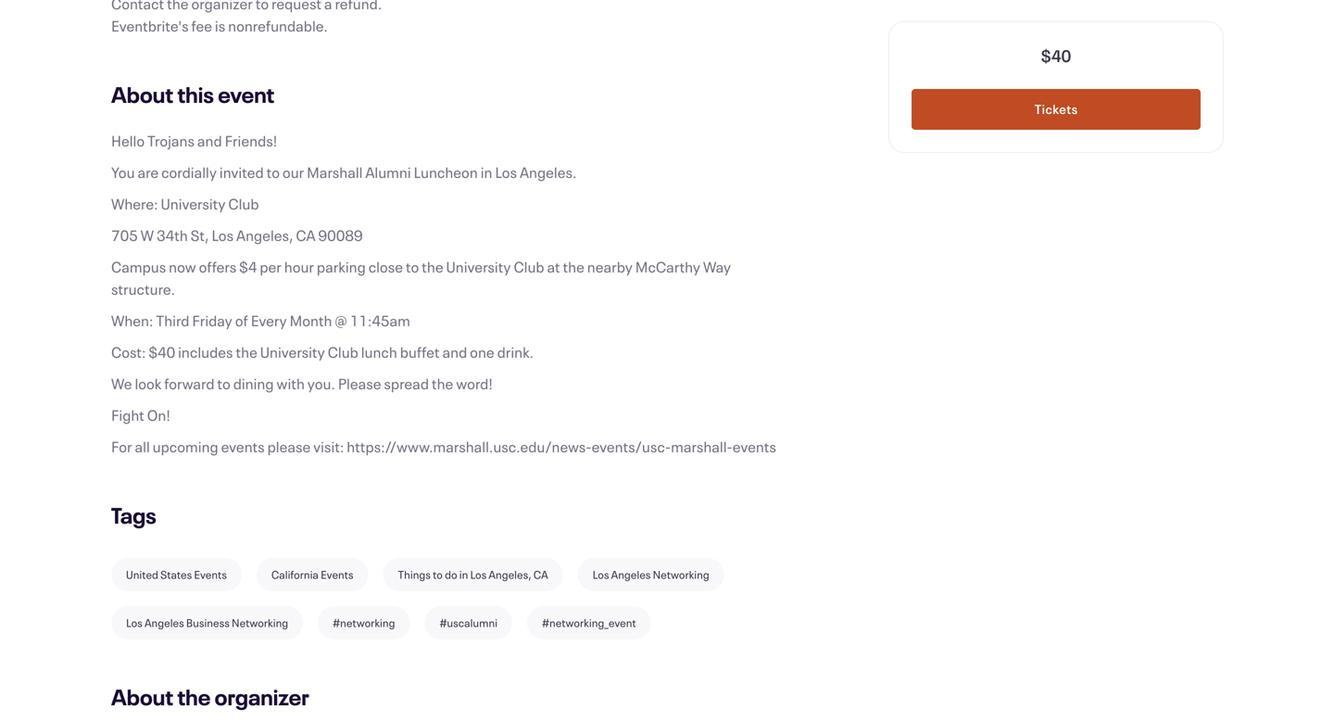 Task type: vqa. For each thing, say whether or not it's contained in the screenshot.
"events"
yes



Task type: locate. For each thing, give the bounding box(es) containing it.
1 horizontal spatial in
[[481, 162, 493, 182]]

close
[[369, 257, 403, 277]]

eventbrite's fee is nonrefundable.
[[111, 16, 328, 36]]

angeles, up per
[[236, 225, 293, 245]]

for
[[111, 437, 132, 456]]

705
[[111, 225, 138, 245]]

you are cordially invited to our marshall alumni luncheon in los angeles.
[[111, 162, 577, 182]]

2 horizontal spatial club
[[514, 257, 545, 277]]

los down united
[[126, 615, 143, 630]]

0 horizontal spatial ca
[[296, 225, 316, 245]]

1 horizontal spatial angeles
[[611, 567, 651, 582]]

1 horizontal spatial events
[[321, 567, 354, 582]]

on!
[[147, 405, 170, 425]]

networking
[[653, 567, 710, 582], [232, 615, 288, 630]]

we
[[111, 374, 132, 393]]

0 vertical spatial university
[[161, 194, 226, 214]]

0 vertical spatial and
[[197, 131, 222, 151]]

to inside things to do in los angeles, ca link
[[433, 567, 443, 582]]

0 vertical spatial angeles
[[611, 567, 651, 582]]

things to do in los angeles, ca
[[398, 567, 548, 582]]

angeles, right do
[[489, 567, 532, 582]]

tags
[[111, 501, 157, 530]]

to right close
[[406, 257, 419, 277]]

los right do
[[470, 567, 487, 582]]

university down 'cordially'
[[161, 194, 226, 214]]

club down the @
[[328, 342, 359, 362]]

0 horizontal spatial angeles,
[[236, 225, 293, 245]]

1 vertical spatial club
[[514, 257, 545, 277]]

1 vertical spatial in
[[459, 567, 468, 582]]

club left at
[[514, 257, 545, 277]]

$40 up tickets
[[1041, 44, 1072, 67]]

los angeles business networking link
[[111, 606, 303, 640]]

marshall
[[307, 162, 363, 182]]

spread
[[384, 374, 429, 393]]

united states events link
[[111, 558, 242, 591]]

$40 down third
[[149, 342, 175, 362]]

where:
[[111, 194, 158, 214]]

at
[[547, 257, 560, 277]]

university inside the campus now offers $4 per hour parking close to the university club at the nearby mccarthy way structure.
[[446, 257, 511, 277]]

0 horizontal spatial angeles
[[145, 615, 184, 630]]

los
[[495, 162, 517, 182], [212, 225, 234, 245], [470, 567, 487, 582], [593, 567, 609, 582], [126, 615, 143, 630]]

word!
[[456, 374, 493, 393]]

is
[[215, 16, 225, 36]]

month
[[290, 311, 332, 330]]

and up 'cordially'
[[197, 131, 222, 151]]

1 vertical spatial ca
[[534, 567, 548, 582]]

90089
[[318, 225, 363, 245]]

1 vertical spatial about
[[111, 682, 173, 711]]

where: university club
[[111, 194, 259, 214]]

to left do
[[433, 567, 443, 582]]

events
[[194, 567, 227, 582], [321, 567, 354, 582]]

to
[[267, 162, 280, 182], [406, 257, 419, 277], [217, 374, 231, 393], [433, 567, 443, 582]]

2 about from the top
[[111, 682, 173, 711]]

to left our
[[267, 162, 280, 182]]

0 horizontal spatial university
[[161, 194, 226, 214]]

@
[[335, 311, 347, 330]]

events right california
[[321, 567, 354, 582]]

1 vertical spatial angeles
[[145, 615, 184, 630]]

0 vertical spatial in
[[481, 162, 493, 182]]

1 horizontal spatial networking
[[653, 567, 710, 582]]

fight
[[111, 405, 144, 425]]

0 vertical spatial club
[[228, 194, 259, 214]]

please
[[338, 374, 381, 393]]

1 horizontal spatial club
[[328, 342, 359, 362]]

2 vertical spatial university
[[260, 342, 325, 362]]

lunch
[[361, 342, 397, 362]]

club down invited at the top left of page
[[228, 194, 259, 214]]

1 horizontal spatial ca
[[534, 567, 548, 582]]

0 horizontal spatial in
[[459, 567, 468, 582]]

we look forward to dining with you. please spread the word!
[[111, 374, 493, 393]]

in right do
[[459, 567, 468, 582]]

our
[[283, 162, 304, 182]]

los left angeles.
[[495, 162, 517, 182]]

0 horizontal spatial events
[[221, 437, 265, 456]]

club inside the campus now offers $4 per hour parking close to the university club at the nearby mccarthy way structure.
[[514, 257, 545, 277]]

$40
[[1041, 44, 1072, 67], [149, 342, 175, 362]]

every
[[251, 311, 287, 330]]

united
[[126, 567, 158, 582]]

0 horizontal spatial $40
[[149, 342, 175, 362]]

angeles,
[[236, 225, 293, 245], [489, 567, 532, 582]]

#uscalumni link
[[425, 606, 513, 640]]

2 horizontal spatial university
[[446, 257, 511, 277]]

events
[[221, 437, 265, 456], [733, 437, 777, 456]]

events/usc-
[[592, 437, 671, 456]]

alumni
[[365, 162, 411, 182]]

ca
[[296, 225, 316, 245], [534, 567, 548, 582]]

1 horizontal spatial events
[[733, 437, 777, 456]]

organizer
[[215, 682, 310, 711]]

club
[[228, 194, 259, 214], [514, 257, 545, 277], [328, 342, 359, 362]]

1 horizontal spatial angeles,
[[489, 567, 532, 582]]

1 events from the left
[[194, 567, 227, 582]]

of
[[235, 311, 248, 330]]

the
[[422, 257, 444, 277], [563, 257, 585, 277], [236, 342, 258, 362], [432, 374, 454, 393], [177, 682, 211, 711]]

0 horizontal spatial and
[[197, 131, 222, 151]]

eventbrite's
[[111, 16, 189, 36]]

to inside the campus now offers $4 per hour parking close to the university club at the nearby mccarthy way structure.
[[406, 257, 419, 277]]

university left at
[[446, 257, 511, 277]]

campus
[[111, 257, 166, 277]]

ca up #networking_event on the left bottom of the page
[[534, 567, 548, 582]]

0 vertical spatial angeles,
[[236, 225, 293, 245]]

0 vertical spatial ca
[[296, 225, 316, 245]]

trojans
[[147, 131, 195, 151]]

angeles
[[611, 567, 651, 582], [145, 615, 184, 630]]

#networking link
[[318, 606, 410, 640]]

cost:
[[111, 342, 146, 362]]

1 about from the top
[[111, 80, 173, 109]]

angeles up #networking_event link
[[611, 567, 651, 582]]

and left one
[[443, 342, 467, 362]]

friends!
[[225, 131, 277, 151]]

$4
[[239, 257, 257, 277]]

includes
[[178, 342, 233, 362]]

forward
[[164, 374, 215, 393]]

the right close
[[422, 257, 444, 277]]

dining
[[233, 374, 274, 393]]

angeles left business in the left bottom of the page
[[145, 615, 184, 630]]

1 vertical spatial angeles,
[[489, 567, 532, 582]]

los angeles business networking
[[126, 615, 288, 630]]

1 horizontal spatial $40
[[1041, 44, 1072, 67]]

visit:
[[313, 437, 344, 456]]

ca up hour
[[296, 225, 316, 245]]

1 events from the left
[[221, 437, 265, 456]]

0 vertical spatial $40
[[1041, 44, 1072, 67]]

angeles, for in
[[489, 567, 532, 582]]

luncheon
[[414, 162, 478, 182]]

california
[[271, 567, 319, 582]]

united states events
[[126, 567, 227, 582]]

hour
[[284, 257, 314, 277]]

#networking
[[333, 615, 395, 630]]

#networking_event link
[[527, 606, 651, 640]]

1 vertical spatial networking
[[232, 615, 288, 630]]

0 vertical spatial about
[[111, 80, 173, 109]]

1 vertical spatial university
[[446, 257, 511, 277]]

university
[[161, 194, 226, 214], [446, 257, 511, 277], [260, 342, 325, 362]]

ca for things to do in los angeles, ca
[[534, 567, 548, 582]]

in right luncheon at the left
[[481, 162, 493, 182]]

1 horizontal spatial and
[[443, 342, 467, 362]]

mccarthy
[[636, 257, 701, 277]]

about
[[111, 80, 173, 109], [111, 682, 173, 711]]

the right at
[[563, 257, 585, 277]]

the down of
[[236, 342, 258, 362]]

0 horizontal spatial events
[[194, 567, 227, 582]]

in
[[481, 162, 493, 182], [459, 567, 468, 582]]

university up with
[[260, 342, 325, 362]]

when: third friday of every month @ 11:45am
[[111, 311, 410, 330]]

2 events from the left
[[733, 437, 777, 456]]

nearby
[[587, 257, 633, 277]]

events right states
[[194, 567, 227, 582]]



Task type: describe. For each thing, give the bounding box(es) containing it.
states
[[160, 567, 192, 582]]

to left dining
[[217, 374, 231, 393]]

third
[[156, 311, 190, 330]]

0 horizontal spatial club
[[228, 194, 259, 214]]

the left organizer
[[177, 682, 211, 711]]

marshall-
[[671, 437, 733, 456]]

are
[[138, 162, 159, 182]]

2 vertical spatial club
[[328, 342, 359, 362]]

#uscalumni
[[440, 615, 498, 630]]

structure.
[[111, 279, 175, 299]]

this
[[177, 80, 214, 109]]

11:45am
[[350, 311, 410, 330]]

all
[[135, 437, 150, 456]]

look
[[135, 374, 162, 393]]

#networking_event
[[542, 615, 636, 630]]

event
[[218, 80, 275, 109]]

do
[[445, 567, 457, 582]]

cordially
[[161, 162, 217, 182]]

los up #networking_event link
[[593, 567, 609, 582]]

offers
[[199, 257, 237, 277]]

things to do in los angeles, ca link
[[383, 558, 563, 591]]

for all upcoming events please visit: https://www.marshall.usc.edu/news-events/usc-marshall-events
[[111, 437, 777, 456]]

tickets button
[[912, 89, 1201, 130]]

parking
[[317, 257, 366, 277]]

fee
[[191, 16, 212, 36]]

events inside 'link'
[[194, 567, 227, 582]]

fight on!
[[111, 405, 170, 425]]

angeles for networking
[[611, 567, 651, 582]]

about for about this event
[[111, 80, 173, 109]]

1 vertical spatial $40
[[149, 342, 175, 362]]

about for about the organizer
[[111, 682, 173, 711]]

0 vertical spatial networking
[[653, 567, 710, 582]]

angeles for business
[[145, 615, 184, 630]]

you
[[111, 162, 135, 182]]

1 vertical spatial and
[[443, 342, 467, 362]]

the left word!
[[432, 374, 454, 393]]

1 horizontal spatial university
[[260, 342, 325, 362]]

drink.
[[497, 342, 534, 362]]

now
[[169, 257, 196, 277]]

hello
[[111, 131, 145, 151]]

tickets
[[1035, 101, 1078, 118]]

you.
[[308, 374, 335, 393]]

st,
[[191, 225, 209, 245]]

california events link
[[257, 558, 368, 591]]

campus now offers $4 per hour parking close to the university club at the nearby mccarthy way structure.
[[111, 257, 731, 299]]

per
[[260, 257, 282, 277]]

friday
[[192, 311, 232, 330]]

business
[[186, 615, 230, 630]]

https://www.marshall.usc.edu/news-
[[347, 437, 592, 456]]

angeles.
[[520, 162, 577, 182]]

los right st,
[[212, 225, 234, 245]]

705 w 34th st, los angeles, ca 90089
[[111, 225, 363, 245]]

when:
[[111, 311, 153, 330]]

hello trojans and friends!
[[111, 131, 277, 151]]

ca for 705 w 34th st, los angeles, ca 90089
[[296, 225, 316, 245]]

with
[[277, 374, 305, 393]]

california events
[[271, 567, 354, 582]]

2 events from the left
[[321, 567, 354, 582]]

cost: $40 includes the university club lunch buffet and one drink.
[[111, 342, 534, 362]]

los angeles networking link
[[578, 558, 725, 591]]

one
[[470, 342, 495, 362]]

way
[[703, 257, 731, 277]]

nonrefundable.
[[228, 16, 328, 36]]

invited
[[220, 162, 264, 182]]

los angeles networking
[[593, 567, 710, 582]]

things
[[398, 567, 431, 582]]

34th
[[157, 225, 188, 245]]

w
[[141, 225, 154, 245]]

about this event
[[111, 80, 275, 109]]

angeles, for st,
[[236, 225, 293, 245]]

0 horizontal spatial networking
[[232, 615, 288, 630]]

about the organizer
[[111, 682, 310, 711]]

please
[[267, 437, 311, 456]]

buffet
[[400, 342, 440, 362]]



